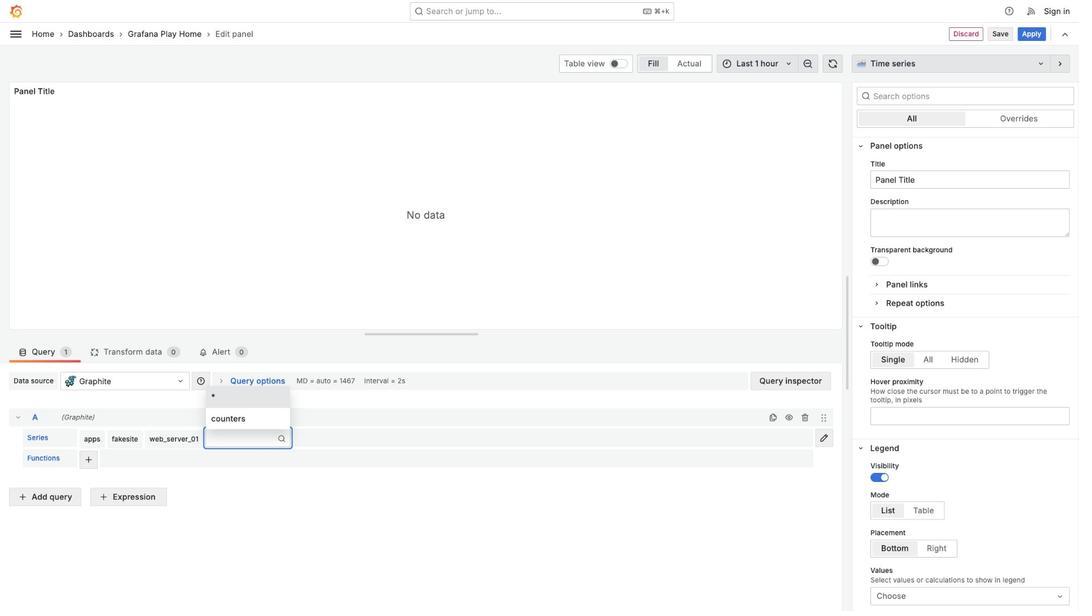 Task type: vqa. For each thing, say whether or not it's contained in the screenshot.
Options group Panel links toggle icon
no



Task type: locate. For each thing, give the bounding box(es) containing it.
panel options transparent background field property editor element
[[871, 246, 1070, 266]]

2 toggle switch element from the top
[[871, 473, 889, 482]]

table view element
[[610, 59, 628, 68]]

legend placement field property editor element
[[871, 529, 1070, 558]]

option group inside legend placement field property editor element
[[871, 540, 958, 558]]

0 vertical spatial toggle switch element
[[871, 257, 889, 266]]

None text field
[[210, 432, 213, 444]]

tooltip tooltip mode field property editor element
[[871, 340, 1070, 369]]

option group inside tooltip tooltip mode field property editor element
[[871, 351, 990, 369]]

tooltip hover proximity field property editor element
[[871, 378, 1070, 425]]

option group inside "legend mode field property editor" element
[[871, 502, 946, 520]]

open data source help image
[[197, 377, 206, 386]]

duplicate query image
[[769, 413, 778, 422]]

1 vertical spatial toggle switch element
[[871, 473, 889, 482]]

option group for tooltip tooltip mode field property editor element
[[871, 351, 990, 369]]

1 toggle switch element from the top
[[871, 257, 889, 266]]

remove query image
[[801, 413, 810, 422]]

refresh dashboard image
[[828, 59, 838, 69]]

options group panel options toggle image
[[857, 142, 865, 150]]

None text field
[[871, 209, 1070, 237]]

tab list
[[9, 339, 843, 363]]

legend values field property editor element
[[871, 567, 1070, 606]]

toggle switch element
[[871, 257, 889, 266], [871, 473, 889, 482]]

panel options description field property editor element
[[871, 198, 1070, 237]]

options group legend element
[[853, 439, 1080, 611]]

zoom out time range image
[[803, 59, 814, 69]]

panel editor option pane content element
[[853, 55, 1080, 611]]

hide response image
[[785, 413, 794, 422]]

option group
[[638, 55, 713, 73], [858, 110, 1075, 128], [871, 351, 990, 369], [871, 502, 946, 520], [871, 540, 958, 558]]

options group tooltip element
[[853, 317, 1080, 439]]



Task type: describe. For each thing, give the bounding box(es) containing it.
open menu image
[[9, 27, 23, 41]]

options group legend toggle image
[[857, 444, 865, 452]]

add new function image
[[84, 455, 93, 464]]

help image
[[1005, 6, 1015, 16]]

toggle switch element inside legend visibility field property editor element
[[871, 473, 889, 482]]

option group for "legend mode field property editor" element
[[871, 502, 946, 520]]

legend mode field property editor element
[[871, 491, 1070, 520]]

legend visibility field property editor element
[[871, 462, 1070, 482]]

panel options title field property editor element
[[871, 160, 1070, 189]]

options group tooltip toggle image
[[857, 323, 865, 331]]

grafana image
[[9, 4, 23, 18]]

collapse query row image
[[14, 413, 23, 422]]

news image
[[1027, 6, 1038, 16]]

toggle switch element inside panel options transparent background field property editor element
[[871, 257, 889, 266]]

option group for legend placement field property editor element
[[871, 540, 958, 558]]

close options pane image
[[1056, 59, 1066, 69]]

options group panel options element
[[853, 137, 1080, 317]]

toggle editor mode image
[[820, 434, 829, 443]]

none text field inside options group panel options 'element'
[[871, 209, 1070, 237]]



